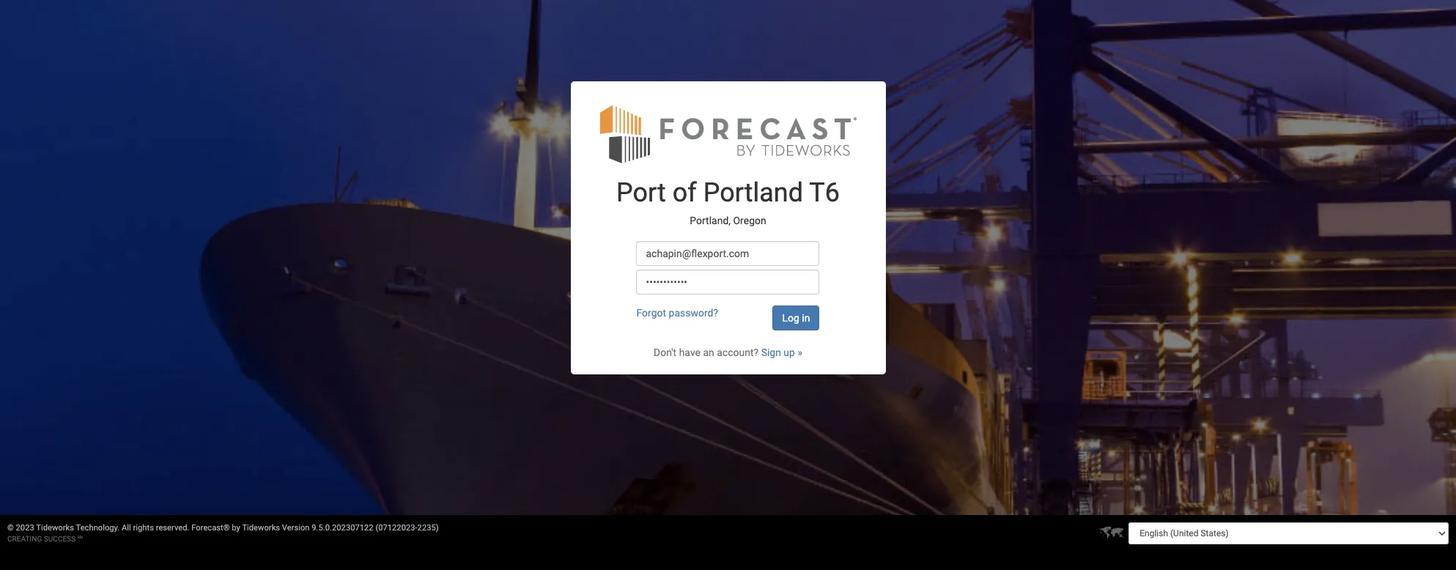 Task type: locate. For each thing, give the bounding box(es) containing it.
don't have an account? sign up »
[[654, 347, 803, 359]]

©
[[7, 524, 14, 533]]

all
[[122, 524, 131, 533]]

tideworks
[[36, 524, 74, 533], [242, 524, 280, 533]]

© 2023 tideworks technology. all rights reserved. forecast® by tideworks version 9.5.0.202307122 (07122023-2235) creating success ℠
[[7, 524, 439, 543]]

Password password field
[[637, 270, 820, 295]]

account?
[[717, 347, 759, 359]]

don't
[[654, 347, 677, 359]]

1 horizontal spatial tideworks
[[242, 524, 280, 533]]

0 horizontal spatial tideworks
[[36, 524, 74, 533]]

port
[[617, 178, 666, 208]]

2 tideworks from the left
[[242, 524, 280, 533]]

tideworks right 'by'
[[242, 524, 280, 533]]

in
[[802, 312, 811, 324]]

portland
[[704, 178, 804, 208]]

forgot password? link
[[637, 307, 719, 319]]

Email or username text field
[[637, 241, 820, 266]]

»
[[798, 347, 803, 359]]

(07122023-
[[376, 524, 418, 533]]

forgot password? log in
[[637, 307, 811, 324]]

1 tideworks from the left
[[36, 524, 74, 533]]

log in button
[[773, 306, 820, 331]]

tideworks up 'success'
[[36, 524, 74, 533]]



Task type: describe. For each thing, give the bounding box(es) containing it.
forgot
[[637, 307, 667, 319]]

an
[[703, 347, 715, 359]]

of
[[673, 178, 697, 208]]

oregon
[[734, 215, 767, 226]]

rights
[[133, 524, 154, 533]]

t6
[[810, 178, 840, 208]]

sign
[[762, 347, 782, 359]]

creating
[[7, 535, 42, 543]]

technology.
[[76, 524, 120, 533]]

success
[[44, 535, 76, 543]]

2023
[[16, 524, 34, 533]]

portland,
[[690, 215, 731, 226]]

forecast® by tideworks image
[[600, 104, 857, 164]]

port of portland t6 portland, oregon
[[617, 178, 840, 226]]

have
[[679, 347, 701, 359]]

℠
[[77, 535, 83, 543]]

by
[[232, 524, 240, 533]]

up
[[784, 347, 795, 359]]

version
[[282, 524, 310, 533]]

forecast®
[[192, 524, 230, 533]]

2235)
[[418, 524, 439, 533]]

9.5.0.202307122
[[312, 524, 374, 533]]

password?
[[669, 307, 719, 319]]

sign up » link
[[762, 347, 803, 359]]

reserved.
[[156, 524, 190, 533]]

log
[[783, 312, 800, 324]]



Task type: vqa. For each thing, say whether or not it's contained in the screenshot.
10:34
no



